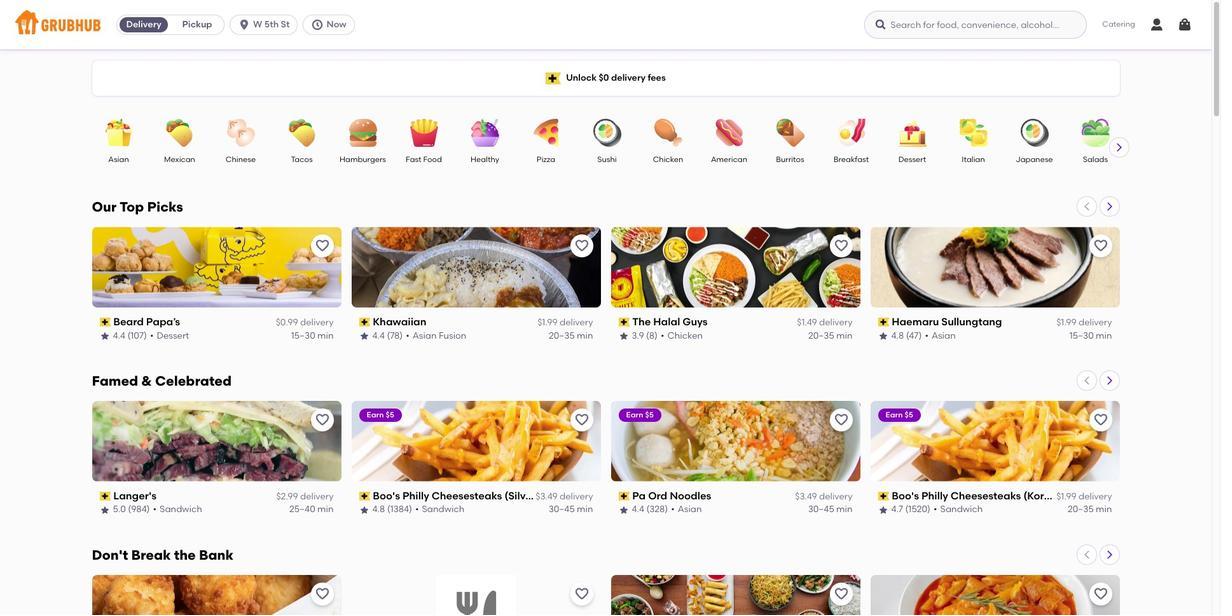 Task type: describe. For each thing, give the bounding box(es) containing it.
caret left icon image for our top picks
[[1081, 202, 1092, 212]]

breakfast image
[[829, 119, 873, 147]]

healthy
[[471, 155, 499, 164]]

asian for pa ord noodles
[[678, 505, 702, 515]]

min for beard papa's
[[317, 330, 334, 341]]

• for pa ord noodles
[[671, 505, 675, 515]]

earn $5 for boo's philly cheesesteaks (silverlake)
[[367, 411, 394, 420]]

$1.49
[[797, 318, 817, 328]]

min for pa ord noodles
[[836, 505, 852, 515]]

15–30 for beard papa's
[[291, 330, 315, 341]]

noodles
[[670, 490, 711, 502]]

pa
[[632, 490, 646, 502]]

(328)
[[646, 505, 668, 515]]

katsu bar logo image
[[870, 575, 1120, 616]]

• for khawaiian
[[406, 330, 409, 341]]

delivery for boo's philly cheesesteaks (silverlake)
[[560, 492, 593, 503]]

asian image
[[96, 119, 141, 147]]

3.9
[[632, 330, 644, 341]]

$2.99 delivery
[[276, 492, 334, 503]]

don't
[[92, 547, 128, 563]]

min for haemaru sullungtang
[[1096, 330, 1112, 341]]

beard
[[113, 316, 144, 328]]

(107)
[[127, 330, 147, 341]]

fast food image
[[402, 119, 446, 147]]

sullungtang
[[941, 316, 1002, 328]]

star icon image for pa ord noodles
[[618, 505, 629, 516]]

delivery for pa ord noodles
[[819, 492, 852, 503]]

star icon image for haemaru sullungtang
[[878, 331, 888, 341]]

3.9 (8)
[[632, 330, 658, 341]]

italian image
[[951, 119, 996, 147]]

w 5th st button
[[230, 15, 303, 35]]

catering button
[[1093, 10, 1144, 39]]

• dessert
[[150, 330, 189, 341]]

caret left icon image for don't break the bank
[[1081, 550, 1092, 560]]

4.4 (78)
[[372, 330, 403, 341]]

svg image inside w 5th st button
[[238, 18, 251, 31]]

• asian fusion
[[406, 330, 466, 341]]

our
[[92, 199, 117, 215]]

4.4 (107)
[[113, 330, 147, 341]]

delivery for haemaru sullungtang
[[1079, 318, 1112, 328]]

save this restaurant image for panda express logo at the right bottom of page's save this restaurant button
[[833, 587, 849, 602]]

(korea
[[1023, 490, 1057, 502]]

cheesesteaks for (silverlake)
[[432, 490, 502, 502]]

ord
[[648, 490, 667, 502]]

hamburgers
[[340, 155, 386, 164]]

american
[[711, 155, 747, 164]]

unlock $0 delivery fees
[[566, 72, 666, 83]]

4.4 for beard papa's
[[113, 330, 125, 341]]

15–30 min for beard papa's
[[291, 330, 334, 341]]

5th
[[264, 19, 279, 30]]

sushi image
[[585, 119, 629, 147]]

save this restaurant image for beard papa's logo's save this restaurant button
[[314, 238, 330, 254]]

healthy image
[[463, 119, 507, 147]]

khawaiian
[[373, 316, 426, 328]]

$3.49 delivery for pa ord noodles
[[795, 492, 852, 503]]

delivery for the halal guys
[[819, 318, 852, 328]]

langer's logo image
[[92, 401, 341, 482]]

20–35 for the halal guys
[[808, 330, 834, 341]]

boo's philly cheesesteaks (silverlake) logo image
[[351, 401, 601, 482]]

beard papa's logo image
[[92, 227, 341, 308]]

earn for boo's philly cheesesteaks (silverlake)
[[367, 411, 384, 420]]

subscription pass image for pa ord noodles
[[618, 492, 630, 501]]

tacos
[[291, 155, 313, 164]]

(78)
[[387, 330, 403, 341]]

sandwich for langer's
[[160, 505, 202, 515]]

pizza
[[537, 155, 555, 164]]

now button
[[303, 15, 360, 35]]

star icon image for khawaiian
[[359, 331, 369, 341]]

svg image inside the now button
[[311, 18, 324, 31]]

langer's
[[113, 490, 157, 502]]

fees
[[648, 72, 666, 83]]

$5 for pa ord noodles
[[645, 411, 654, 420]]

star icon image for langer's
[[100, 505, 110, 516]]

top
[[119, 199, 144, 215]]

earn $5 for boo's philly cheesesteaks (korea town)
[[886, 411, 913, 420]]

• for haemaru sullungtang
[[925, 330, 928, 341]]

$1.99 delivery for famed & celebrated
[[1056, 492, 1112, 503]]

main navigation navigation
[[0, 0, 1211, 50]]

save this restaurant button for "chick-fil-a logo"
[[311, 583, 334, 606]]

delivery for boo's philly cheesesteaks (korea town)
[[1079, 492, 1112, 503]]

1 vertical spatial chicken
[[667, 330, 703, 341]]

boo's philly cheesesteaks (silverlake)
[[373, 490, 560, 502]]

pickup
[[182, 19, 212, 30]]

subscription pass image for the halal guys
[[618, 318, 630, 327]]

tacos image
[[280, 119, 324, 147]]

american image
[[707, 119, 751, 147]]

pa ord noodles
[[632, 490, 711, 502]]

svg image
[[875, 18, 887, 31]]

25–40
[[289, 505, 315, 515]]

burritos image
[[768, 119, 812, 147]]

(1384)
[[387, 505, 412, 515]]

chicken image
[[646, 119, 690, 147]]

&
[[141, 373, 152, 389]]

min for boo's philly cheesesteaks (korea town)
[[1096, 505, 1112, 515]]

delivery for beard papa's
[[300, 318, 334, 328]]

• sandwich for boo's philly cheesesteaks (silverlake)
[[415, 505, 464, 515]]

haemaru sullungtang
[[892, 316, 1002, 328]]

• chicken
[[661, 330, 703, 341]]

mexican
[[164, 155, 195, 164]]

town)
[[1059, 490, 1089, 502]]

4.4 for pa ord noodles
[[632, 505, 644, 515]]

now
[[327, 19, 346, 30]]

papa's
[[146, 316, 180, 328]]

breakfast
[[834, 155, 869, 164]]

pickup button
[[171, 15, 224, 35]]

delivery for khawaiian
[[560, 318, 593, 328]]

$0.99
[[276, 318, 298, 328]]

the
[[632, 316, 651, 328]]

chinese
[[226, 155, 256, 164]]

save this restaurant button for langer's logo
[[311, 409, 334, 432]]

italian
[[962, 155, 985, 164]]

don't break the bank
[[92, 547, 233, 563]]

0 horizontal spatial dessert
[[157, 330, 189, 341]]

4.4 (328)
[[632, 505, 668, 515]]

subscription pass image for boo's philly cheesesteaks (korea town)
[[878, 492, 889, 501]]

$0.99 delivery
[[276, 318, 334, 328]]

4.7 (1520)
[[891, 505, 930, 515]]

panda express logo image
[[611, 575, 860, 616]]

subscription pass image for boo's philly cheesesteaks (silverlake)
[[359, 492, 370, 501]]

min for boo's philly cheesesteaks (silverlake)
[[577, 505, 593, 515]]

• asian for ord
[[671, 505, 702, 515]]

(1520)
[[905, 505, 930, 515]]

delivery
[[126, 19, 161, 30]]

(47)
[[906, 330, 922, 341]]

4.8 for boo's philly cheesesteaks (silverlake)
[[372, 505, 385, 515]]

earn for boo's philly cheesesteaks (korea town)
[[886, 411, 903, 420]]

20–35 for boo's philly cheesesteaks (korea town)
[[1068, 505, 1094, 515]]

0 vertical spatial chicken
[[653, 155, 683, 164]]



Task type: vqa. For each thing, say whether or not it's contained in the screenshot.
the 1% Milk
no



Task type: locate. For each thing, give the bounding box(es) containing it.
sandwich down boo's philly cheesesteaks (korea town)
[[940, 505, 983, 515]]

0 horizontal spatial 4.4
[[113, 330, 125, 341]]

2 horizontal spatial earn
[[886, 411, 903, 420]]

st
[[281, 19, 290, 30]]

save this restaurant image for save this restaurant button related to the haemaru sullungtang  logo
[[1093, 238, 1108, 254]]

4.4 down "beard"
[[113, 330, 125, 341]]

cheesesteaks left (korea
[[951, 490, 1021, 502]]

boo's for boo's philly cheesesteaks (silverlake)
[[373, 490, 400, 502]]

catering
[[1102, 20, 1135, 29]]

star icon image for the halal guys
[[618, 331, 629, 341]]

4.8 left (1384)
[[372, 505, 385, 515]]

25–40 min
[[289, 505, 334, 515]]

3 • sandwich from the left
[[934, 505, 983, 515]]

0 horizontal spatial earn $5
[[367, 411, 394, 420]]

asian
[[108, 155, 129, 164], [413, 330, 437, 341], [932, 330, 956, 341], [678, 505, 702, 515]]

min for langer's
[[317, 505, 334, 515]]

4.4 for khawaiian
[[372, 330, 385, 341]]

$1.99
[[537, 318, 557, 328], [1056, 318, 1076, 328], [1056, 492, 1076, 503]]

pa ord noodles logo image
[[611, 401, 860, 482]]

5.0 (984)
[[113, 505, 150, 515]]

cheesesteaks down the boo's philly cheesesteaks (silverlake) logo at the bottom of page
[[432, 490, 502, 502]]

pizza image
[[524, 119, 568, 147]]

1 philly from the left
[[403, 490, 429, 502]]

2 • sandwich from the left
[[415, 505, 464, 515]]

beard papa's
[[113, 316, 180, 328]]

1 horizontal spatial earn
[[626, 411, 643, 420]]

boo's up 4.8 (1384)
[[373, 490, 400, 502]]

subscription pass image for khawaiian
[[359, 318, 370, 327]]

famed & celebrated
[[92, 373, 232, 389]]

0 horizontal spatial $3.49
[[536, 492, 557, 503]]

$3.49
[[536, 492, 557, 503], [795, 492, 817, 503]]

2 15–30 min from the left
[[1069, 330, 1112, 341]]

0 horizontal spatial boo's
[[373, 490, 400, 502]]

celebrated
[[155, 373, 232, 389]]

dessert image
[[890, 119, 935, 147]]

sushi
[[597, 155, 617, 164]]

1 horizontal spatial $3.49
[[795, 492, 817, 503]]

boo's
[[373, 490, 400, 502], [892, 490, 919, 502]]

3 $5 from the left
[[905, 411, 913, 420]]

the
[[174, 547, 196, 563]]

save this restaurant image for save this restaurant button associated with katsu bar logo
[[1093, 587, 1108, 602]]

$1.99 for famed & celebrated
[[1056, 492, 1076, 503]]

1 vertical spatial dessert
[[157, 330, 189, 341]]

• sandwich down boo's philly cheesesteaks (silverlake) at left
[[415, 505, 464, 515]]

philly for boo's philly cheesesteaks (silverlake)
[[403, 490, 429, 502]]

20–35 min
[[549, 330, 593, 341], [808, 330, 852, 341], [1068, 505, 1112, 515]]

1 horizontal spatial sandwich
[[422, 505, 464, 515]]

the halal guys
[[632, 316, 708, 328]]

subscription pass image for beard papa's
[[100, 318, 111, 327]]

asian left fusion
[[413, 330, 437, 341]]

$5 for boo's philly cheesesteaks (korea town)
[[905, 411, 913, 420]]

chick-fil-a logo image
[[92, 575, 341, 616]]

star icon image left 5.0
[[100, 505, 110, 516]]

1 $5 from the left
[[386, 411, 394, 420]]

sandwich down boo's philly cheesesteaks (silverlake) at left
[[422, 505, 464, 515]]

1 horizontal spatial $5
[[645, 411, 654, 420]]

hamburgers image
[[341, 119, 385, 147]]

1 horizontal spatial dessert
[[898, 155, 926, 164]]

1 • sandwich from the left
[[153, 505, 202, 515]]

1 30–45 min from the left
[[549, 505, 593, 515]]

1 sandwich from the left
[[160, 505, 202, 515]]

1 earn from the left
[[367, 411, 384, 420]]

star icon image left 4.8 (1384)
[[359, 505, 369, 516]]

4.4 left (78)
[[372, 330, 385, 341]]

food
[[423, 155, 442, 164]]

subscription pass image left pa
[[618, 492, 630, 501]]

save this restaurant button for chipotle logo
[[570, 583, 593, 606]]

2 earn $5 from the left
[[626, 411, 654, 420]]

• right (984)
[[153, 505, 156, 515]]

0 horizontal spatial 4.8
[[372, 505, 385, 515]]

20–35 for khawaiian
[[549, 330, 575, 341]]

0 horizontal spatial 20–35
[[549, 330, 575, 341]]

chipotle logo image
[[436, 575, 516, 616]]

boo's philly cheesesteaks (korea town) logo image
[[870, 401, 1120, 482]]

0 horizontal spatial • asian
[[671, 505, 702, 515]]

0 horizontal spatial sandwich
[[160, 505, 202, 515]]

• sandwich
[[153, 505, 202, 515], [415, 505, 464, 515], [934, 505, 983, 515]]

$1.99 for our top picks
[[1056, 318, 1076, 328]]

min
[[317, 330, 334, 341], [577, 330, 593, 341], [836, 330, 852, 341], [1096, 330, 1112, 341], [317, 505, 334, 515], [577, 505, 593, 515], [836, 505, 852, 515], [1096, 505, 1112, 515]]

caret right icon image for famed & celebrated
[[1104, 376, 1115, 386]]

asian for khawaiian
[[413, 330, 437, 341]]

• asian down noodles
[[671, 505, 702, 515]]

•
[[150, 330, 154, 341], [406, 330, 409, 341], [661, 330, 664, 341], [925, 330, 928, 341], [153, 505, 156, 515], [415, 505, 419, 515], [671, 505, 675, 515], [934, 505, 937, 515]]

star icon image left 4.7
[[878, 505, 888, 516]]

0 vertical spatial 4.8
[[891, 330, 904, 341]]

2 horizontal spatial 20–35 min
[[1068, 505, 1112, 515]]

boo's up 4.7 (1520)
[[892, 490, 919, 502]]

1 horizontal spatial cheesesteaks
[[951, 490, 1021, 502]]

0 vertical spatial caret left icon image
[[1081, 202, 1092, 212]]

cheesesteaks for (korea
[[951, 490, 1021, 502]]

• sandwich for boo's philly cheesesteaks (korea town)
[[934, 505, 983, 515]]

• sandwich down boo's philly cheesesteaks (korea town)
[[934, 505, 983, 515]]

japanese image
[[1012, 119, 1057, 147]]

• for the halal guys
[[661, 330, 664, 341]]

delivery for langer's
[[300, 492, 334, 503]]

w 5th st
[[253, 19, 290, 30]]

asian down noodles
[[678, 505, 702, 515]]

subscription pass image left langer's
[[100, 492, 111, 501]]

$3.49 delivery
[[536, 492, 593, 503], [795, 492, 852, 503]]

1 $3.49 delivery from the left
[[536, 492, 593, 503]]

philly for boo's philly cheesesteaks (korea town)
[[921, 490, 948, 502]]

• right (1520)
[[934, 505, 937, 515]]

• sandwich right (984)
[[153, 505, 202, 515]]

caret left icon image for famed & celebrated
[[1081, 376, 1092, 386]]

2 $5 from the left
[[645, 411, 654, 420]]

4.4
[[113, 330, 125, 341], [372, 330, 385, 341], [632, 505, 644, 515]]

caret right icon image for don't break the bank
[[1104, 550, 1115, 560]]

star icon image
[[100, 331, 110, 341], [359, 331, 369, 341], [618, 331, 629, 341], [878, 331, 888, 341], [100, 505, 110, 516], [359, 505, 369, 516], [618, 505, 629, 516], [878, 505, 888, 516]]

2 vertical spatial caret left icon image
[[1081, 550, 1092, 560]]

2 $3.49 delivery from the left
[[795, 492, 852, 503]]

subscription pass image
[[100, 318, 111, 327], [359, 318, 370, 327], [618, 318, 630, 327], [878, 318, 889, 327], [359, 492, 370, 501], [878, 492, 889, 501]]

star icon image left 4.4 (328)
[[618, 505, 629, 516]]

unlock
[[566, 72, 597, 83]]

1 vertical spatial 4.8
[[372, 505, 385, 515]]

save this restaurant button for beard papa's logo
[[311, 235, 334, 258]]

1 horizontal spatial 15–30
[[1069, 330, 1094, 341]]

asian down haemaru sullungtang
[[932, 330, 956, 341]]

0 horizontal spatial 15–30 min
[[291, 330, 334, 341]]

• right (47)
[[925, 330, 928, 341]]

4.8 for haemaru sullungtang
[[891, 330, 904, 341]]

1 horizontal spatial philly
[[921, 490, 948, 502]]

2 $3.49 from the left
[[795, 492, 817, 503]]

star icon image left the 3.9 in the right of the page
[[618, 331, 629, 341]]

1 horizontal spatial 20–35
[[808, 330, 834, 341]]

fast
[[406, 155, 421, 164]]

1 cheesesteaks from the left
[[432, 490, 502, 502]]

4.8 left (47)
[[891, 330, 904, 341]]

1 horizontal spatial earn $5
[[626, 411, 654, 420]]

asian down asian image
[[108, 155, 129, 164]]

30–45 min for boo's philly cheesesteaks (silverlake)
[[549, 505, 593, 515]]

1 $3.49 from the left
[[536, 492, 557, 503]]

earn $5 for pa ord noodles
[[626, 411, 654, 420]]

philly
[[403, 490, 429, 502], [921, 490, 948, 502]]

delivery
[[611, 72, 646, 83], [300, 318, 334, 328], [560, 318, 593, 328], [819, 318, 852, 328], [1079, 318, 1112, 328], [300, 492, 334, 503], [560, 492, 593, 503], [819, 492, 852, 503], [1079, 492, 1112, 503]]

philly up (1520)
[[921, 490, 948, 502]]

philly up (1384)
[[403, 490, 429, 502]]

sandwich for boo's philly cheesesteaks (korea town)
[[940, 505, 983, 515]]

salads
[[1083, 155, 1108, 164]]

asian for haemaru sullungtang
[[932, 330, 956, 341]]

• asian for sullungtang
[[925, 330, 956, 341]]

$0
[[599, 72, 609, 83]]

2 philly from the left
[[921, 490, 948, 502]]

w
[[253, 19, 262, 30]]

save this restaurant image for save this restaurant button related to "chick-fil-a logo"
[[314, 587, 330, 602]]

2 horizontal spatial • sandwich
[[934, 505, 983, 515]]

3 earn from the left
[[886, 411, 903, 420]]

earn $5
[[367, 411, 394, 420], [626, 411, 654, 420], [886, 411, 913, 420]]

1 15–30 min from the left
[[291, 330, 334, 341]]

1 horizontal spatial $3.49 delivery
[[795, 492, 852, 503]]

0 horizontal spatial $3.49 delivery
[[536, 492, 593, 503]]

save this restaurant button
[[311, 235, 334, 258], [570, 235, 593, 258], [830, 235, 852, 258], [1089, 235, 1112, 258], [311, 409, 334, 432], [570, 409, 593, 432], [830, 409, 852, 432], [1089, 409, 1112, 432], [311, 583, 334, 606], [570, 583, 593, 606], [830, 583, 852, 606], [1089, 583, 1112, 606]]

0 vertical spatial dessert
[[898, 155, 926, 164]]

fast food
[[406, 155, 442, 164]]

(8)
[[646, 330, 658, 341]]

salads image
[[1073, 119, 1118, 147]]

15–30 min
[[291, 330, 334, 341], [1069, 330, 1112, 341]]

min for the halal guys
[[836, 330, 852, 341]]

1 caret left icon image from the top
[[1081, 202, 1092, 212]]

2 horizontal spatial sandwich
[[940, 505, 983, 515]]

• for boo's philly cheesesteaks (silverlake)
[[415, 505, 419, 515]]

4.8 (1384)
[[372, 505, 412, 515]]

famed
[[92, 373, 138, 389]]

5.0
[[113, 505, 126, 515]]

0 horizontal spatial philly
[[403, 490, 429, 502]]

2 subscription pass image from the left
[[618, 492, 630, 501]]

30–45 min for pa ord noodles
[[808, 505, 852, 515]]

sandwich for boo's philly cheesesteaks (silverlake)
[[422, 505, 464, 515]]

1 15–30 from the left
[[291, 330, 315, 341]]

star icon image left 4.4 (107)
[[100, 331, 110, 341]]

$2.99
[[276, 492, 298, 503]]

mexican image
[[157, 119, 202, 147]]

2 horizontal spatial 4.4
[[632, 505, 644, 515]]

30–45 for pa ord noodles
[[808, 505, 834, 515]]

0 horizontal spatial 30–45 min
[[549, 505, 593, 515]]

2 30–45 from the left
[[808, 505, 834, 515]]

20–35
[[549, 330, 575, 341], [808, 330, 834, 341], [1068, 505, 1094, 515]]

15–30 min for haemaru sullungtang
[[1069, 330, 1112, 341]]

2 caret left icon image from the top
[[1081, 376, 1092, 386]]

1 horizontal spatial boo's
[[892, 490, 919, 502]]

subscription pass image for langer's
[[100, 492, 111, 501]]

1 horizontal spatial 30–45
[[808, 505, 834, 515]]

boo's philly cheesesteaks (korea town)
[[892, 490, 1089, 502]]

star icon image left 4.8 (47)
[[878, 331, 888, 341]]

save this restaurant button for the haemaru sullungtang  logo
[[1089, 235, 1112, 258]]

star icon image for boo's philly cheesesteaks (silverlake)
[[359, 505, 369, 516]]

bank
[[199, 547, 233, 563]]

1 horizontal spatial 15–30 min
[[1069, 330, 1112, 341]]

2 cheesesteaks from the left
[[951, 490, 1021, 502]]

1 earn $5 from the left
[[367, 411, 394, 420]]

save this restaurant button for the halal guys logo
[[830, 235, 852, 258]]

star icon image for boo's philly cheesesteaks (korea town)
[[878, 505, 888, 516]]

subscription pass image for haemaru sullungtang
[[878, 318, 889, 327]]

30–45 for boo's philly cheesesteaks (silverlake)
[[549, 505, 575, 515]]

picks
[[147, 199, 183, 215]]

caret right icon image
[[1114, 142, 1124, 153], [1104, 202, 1115, 212], [1104, 376, 1115, 386], [1104, 550, 1115, 560]]

0 horizontal spatial 15–30
[[291, 330, 315, 341]]

grubhub plus flag logo image
[[546, 72, 561, 84]]

• for langer's
[[153, 505, 156, 515]]

$3.49 for pa ord noodles
[[795, 492, 817, 503]]

3 caret left icon image from the top
[[1081, 550, 1092, 560]]

2 horizontal spatial earn $5
[[886, 411, 913, 420]]

4.4 down pa
[[632, 505, 644, 515]]

save this restaurant image
[[574, 238, 589, 254], [833, 238, 849, 254], [314, 413, 330, 428], [574, 413, 589, 428], [833, 413, 849, 428], [1093, 413, 1108, 428], [574, 587, 589, 602]]

(984)
[[128, 505, 150, 515]]

(silverlake)
[[504, 490, 560, 502]]

our top picks
[[92, 199, 183, 215]]

0 horizontal spatial 30–45
[[549, 505, 575, 515]]

1 horizontal spatial 4.8
[[891, 330, 904, 341]]

fusion
[[439, 330, 466, 341]]

2 15–30 from the left
[[1069, 330, 1094, 341]]

chinese image
[[218, 119, 263, 147]]

2 boo's from the left
[[892, 490, 919, 502]]

• for boo's philly cheesesteaks (korea town)
[[934, 505, 937, 515]]

save this restaurant button for panda express logo at the right bottom of page
[[830, 583, 852, 606]]

chicken
[[653, 155, 683, 164], [667, 330, 703, 341]]

earn
[[367, 411, 384, 420], [626, 411, 643, 420], [886, 411, 903, 420]]

$1.99 delivery for our top picks
[[1056, 318, 1112, 328]]

2 horizontal spatial $5
[[905, 411, 913, 420]]

haemaru
[[892, 316, 939, 328]]

4.8 (47)
[[891, 330, 922, 341]]

dessert down 'papa's'
[[157, 330, 189, 341]]

haemaru sullungtang  logo image
[[870, 227, 1120, 308]]

4.8
[[891, 330, 904, 341], [372, 505, 385, 515]]

0 horizontal spatial subscription pass image
[[100, 492, 111, 501]]

2 30–45 min from the left
[[808, 505, 852, 515]]

$5
[[386, 411, 394, 420], [645, 411, 654, 420], [905, 411, 913, 420]]

1 vertical spatial caret left icon image
[[1081, 376, 1092, 386]]

chicken down chicken image
[[653, 155, 683, 164]]

3 earn $5 from the left
[[886, 411, 913, 420]]

save this restaurant image
[[314, 238, 330, 254], [1093, 238, 1108, 254], [314, 587, 330, 602], [833, 587, 849, 602], [1093, 587, 1108, 602]]

star icon image left 4.4 (78)
[[359, 331, 369, 341]]

15–30 for haemaru sullungtang
[[1069, 330, 1094, 341]]

caret left icon image
[[1081, 202, 1092, 212], [1081, 376, 1092, 386], [1081, 550, 1092, 560]]

• down beard papa's
[[150, 330, 154, 341]]

halal
[[653, 316, 680, 328]]

$1.49 delivery
[[797, 318, 852, 328]]

20–35 min for boo's
[[1068, 505, 1112, 515]]

2 sandwich from the left
[[422, 505, 464, 515]]

$3.49 delivery for boo's philly cheesesteaks (silverlake)
[[536, 492, 593, 503]]

1 30–45 from the left
[[549, 505, 575, 515]]

caret right icon image for our top picks
[[1104, 202, 1115, 212]]

0 vertical spatial • asian
[[925, 330, 956, 341]]

khawaiian logo image
[[351, 227, 601, 308]]

min for khawaiian
[[577, 330, 593, 341]]

• down pa ord noodles
[[671, 505, 675, 515]]

$5 for boo's philly cheesesteaks (silverlake)
[[386, 411, 394, 420]]

1 horizontal spatial • sandwich
[[415, 505, 464, 515]]

subscription pass image
[[100, 492, 111, 501], [618, 492, 630, 501]]

• asian down haemaru sullungtang
[[925, 330, 956, 341]]

$3.49 for boo's philly cheesesteaks (silverlake)
[[536, 492, 557, 503]]

0 horizontal spatial • sandwich
[[153, 505, 202, 515]]

chicken down guys
[[667, 330, 703, 341]]

japanese
[[1016, 155, 1053, 164]]

• right (1384)
[[415, 505, 419, 515]]

• for beard papa's
[[150, 330, 154, 341]]

1 horizontal spatial 4.4
[[372, 330, 385, 341]]

1 vertical spatial • asian
[[671, 505, 702, 515]]

star icon image for beard papa's
[[100, 331, 110, 341]]

1 horizontal spatial 30–45 min
[[808, 505, 852, 515]]

30–45 min
[[549, 505, 593, 515], [808, 505, 852, 515]]

break
[[131, 547, 171, 563]]

1 horizontal spatial 20–35 min
[[808, 330, 852, 341]]

2 horizontal spatial 20–35
[[1068, 505, 1094, 515]]

0 horizontal spatial $5
[[386, 411, 394, 420]]

save this restaurant button for katsu bar logo
[[1089, 583, 1112, 606]]

1 subscription pass image from the left
[[100, 492, 111, 501]]

svg image
[[1149, 17, 1164, 32], [1177, 17, 1192, 32], [238, 18, 251, 31], [311, 18, 324, 31]]

15–30
[[291, 330, 315, 341], [1069, 330, 1094, 341]]

20–35 min for the
[[808, 330, 852, 341]]

boo's for boo's philly cheesesteaks (korea town)
[[892, 490, 919, 502]]

1 horizontal spatial subscription pass image
[[618, 492, 630, 501]]

2 earn from the left
[[626, 411, 643, 420]]

earn for pa ord noodles
[[626, 411, 643, 420]]

0 horizontal spatial cheesesteaks
[[432, 490, 502, 502]]

0 horizontal spatial earn
[[367, 411, 384, 420]]

• right the '(8)' on the right bottom
[[661, 330, 664, 341]]

save this restaurant button for khawaiian logo
[[570, 235, 593, 258]]

1 boo's from the left
[[373, 490, 400, 502]]

$1.99 delivery
[[537, 318, 593, 328], [1056, 318, 1112, 328], [1056, 492, 1112, 503]]

dessert down dessert image
[[898, 155, 926, 164]]

the halal guys logo image
[[611, 227, 860, 308]]

Search for food, convenience, alcohol... search field
[[864, 11, 1087, 39]]

• right (78)
[[406, 330, 409, 341]]

1 horizontal spatial • asian
[[925, 330, 956, 341]]

sandwich right (984)
[[160, 505, 202, 515]]

3 sandwich from the left
[[940, 505, 983, 515]]

delivery button
[[117, 15, 171, 35]]

4.7
[[891, 505, 903, 515]]

0 horizontal spatial 20–35 min
[[549, 330, 593, 341]]

guys
[[683, 316, 708, 328]]

burritos
[[776, 155, 804, 164]]



